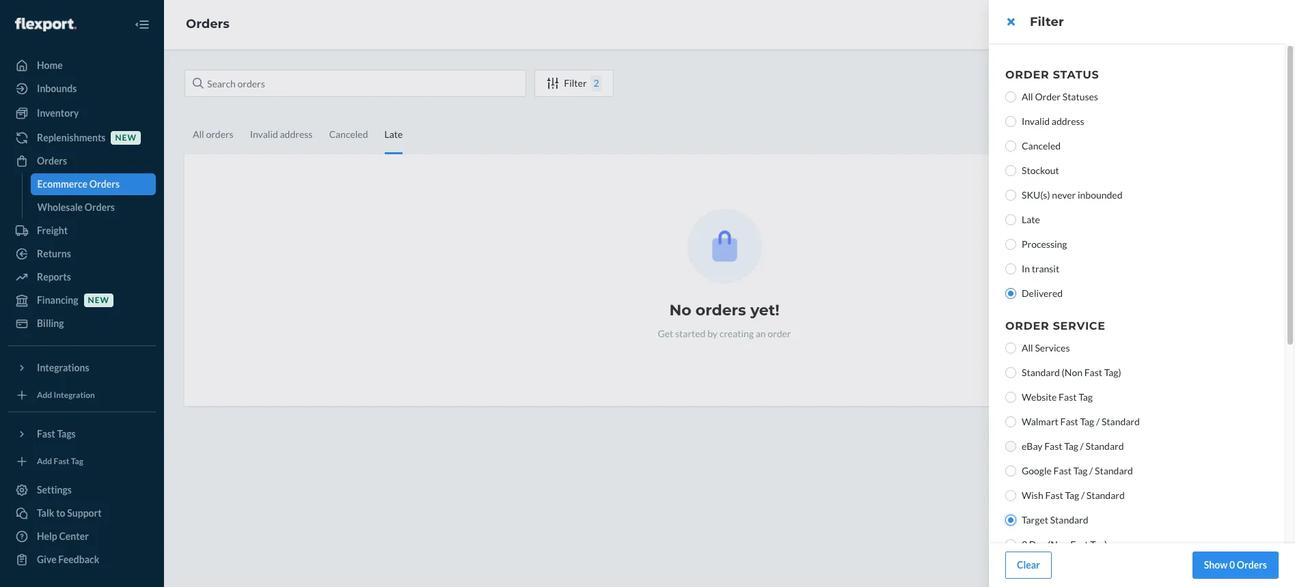 Task type: locate. For each thing, give the bounding box(es) containing it.
standard up "ebay fast tag / standard"
[[1102, 416, 1140, 428]]

stockout
[[1022, 165, 1059, 176]]

(non
[[1062, 367, 1083, 379], [1048, 539, 1068, 551]]

tag up walmart fast tag / standard
[[1079, 392, 1093, 403]]

in
[[1022, 263, 1030, 275]]

google fast tag / standard
[[1022, 465, 1133, 477]]

/ for ebay
[[1080, 441, 1084, 452]]

0 vertical spatial order
[[1005, 68, 1049, 81]]

address
[[1052, 115, 1084, 127]]

all order statuses
[[1022, 91, 1098, 103]]

order up all order statuses
[[1005, 68, 1049, 81]]

fast
[[1084, 367, 1102, 379], [1059, 392, 1077, 403], [1060, 416, 1078, 428], [1044, 441, 1062, 452], [1054, 465, 1072, 477], [1045, 490, 1063, 502], [1070, 539, 1088, 551]]

tag)
[[1104, 367, 1121, 379], [1090, 539, 1107, 551]]

all up invalid
[[1022, 91, 1033, 103]]

standard down wish fast tag / standard
[[1050, 515, 1088, 526]]

standard
[[1022, 367, 1060, 379], [1102, 416, 1140, 428], [1086, 441, 1124, 452], [1095, 465, 1133, 477], [1087, 490, 1125, 502], [1050, 515, 1088, 526]]

/ up wish fast tag / standard
[[1089, 465, 1093, 477]]

services
[[1035, 342, 1070, 354]]

None radio
[[1005, 92, 1016, 103], [1005, 116, 1016, 127], [1005, 165, 1016, 176], [1005, 215, 1016, 226], [1005, 239, 1016, 250], [1005, 491, 1016, 502], [1005, 515, 1016, 526], [1005, 92, 1016, 103], [1005, 116, 1016, 127], [1005, 165, 1016, 176], [1005, 215, 1016, 226], [1005, 239, 1016, 250], [1005, 491, 1016, 502], [1005, 515, 1016, 526]]

all for order status
[[1022, 91, 1033, 103]]

standard up wish fast tag / standard
[[1095, 465, 1133, 477]]

2 all from the top
[[1022, 342, 1033, 354]]

/ down walmart fast tag / standard
[[1080, 441, 1084, 452]]

standard down walmart fast tag / standard
[[1086, 441, 1124, 452]]

orders
[[1237, 560, 1267, 571]]

all for order service
[[1022, 342, 1033, 354]]

0 vertical spatial all
[[1022, 91, 1033, 103]]

tag for wish
[[1065, 490, 1079, 502]]

tag for ebay
[[1064, 441, 1078, 452]]

tag for google
[[1073, 465, 1088, 477]]

fast up "ebay fast tag / standard"
[[1060, 416, 1078, 428]]

(non up website fast tag
[[1062, 367, 1083, 379]]

(non right day
[[1048, 539, 1068, 551]]

tag up "ebay fast tag / standard"
[[1080, 416, 1094, 428]]

standard for google fast tag / standard
[[1095, 465, 1133, 477]]

fast right 'wish'
[[1045, 490, 1063, 502]]

all
[[1022, 91, 1033, 103], [1022, 342, 1033, 354]]

1 all from the top
[[1022, 91, 1033, 103]]

/ down google fast tag / standard
[[1081, 490, 1085, 502]]

standard for ebay fast tag / standard
[[1086, 441, 1124, 452]]

standard for walmart fast tag / standard
[[1102, 416, 1140, 428]]

None radio
[[1005, 141, 1016, 152], [1005, 190, 1016, 201], [1005, 264, 1016, 275], [1005, 288, 1016, 299], [1005, 343, 1016, 354], [1005, 368, 1016, 379], [1005, 392, 1016, 403], [1005, 417, 1016, 428], [1005, 441, 1016, 452], [1005, 466, 1016, 477], [1005, 141, 1016, 152], [1005, 190, 1016, 201], [1005, 264, 1016, 275], [1005, 288, 1016, 299], [1005, 343, 1016, 354], [1005, 368, 1016, 379], [1005, 392, 1016, 403], [1005, 417, 1016, 428], [1005, 441, 1016, 452], [1005, 466, 1016, 477]]

/ for walmart
[[1096, 416, 1100, 428]]

tag) down service
[[1104, 367, 1121, 379]]

order down the order status
[[1035, 91, 1061, 103]]

fast down standard (non fast tag)
[[1059, 392, 1077, 403]]

all services
[[1022, 342, 1070, 354]]

/
[[1096, 416, 1100, 428], [1080, 441, 1084, 452], [1089, 465, 1093, 477], [1081, 490, 1085, 502]]

/ for wish
[[1081, 490, 1085, 502]]

fast right ebay
[[1044, 441, 1062, 452]]

walmart fast tag / standard
[[1022, 416, 1140, 428]]

standard down google fast tag / standard
[[1087, 490, 1125, 502]]

2 vertical spatial order
[[1005, 320, 1049, 333]]

fast for wish
[[1045, 490, 1063, 502]]

fast right google
[[1054, 465, 1072, 477]]

1 vertical spatial all
[[1022, 342, 1033, 354]]

tag) down wish fast tag / standard
[[1090, 539, 1107, 551]]

tag up google fast tag / standard
[[1064, 441, 1078, 452]]

target
[[1022, 515, 1048, 526]]

order up all services
[[1005, 320, 1049, 333]]

order
[[1005, 68, 1049, 81], [1035, 91, 1061, 103], [1005, 320, 1049, 333]]

all left services
[[1022, 342, 1033, 354]]

/ up "ebay fast tag / standard"
[[1096, 416, 1100, 428]]

order for service
[[1005, 320, 1049, 333]]

fast for google
[[1054, 465, 1072, 477]]

1 vertical spatial tag)
[[1090, 539, 1107, 551]]

wish
[[1022, 490, 1043, 502]]

tag up wish fast tag / standard
[[1073, 465, 1088, 477]]

tag
[[1079, 392, 1093, 403], [1080, 416, 1094, 428], [1064, 441, 1078, 452], [1073, 465, 1088, 477], [1065, 490, 1079, 502]]

1 vertical spatial order
[[1035, 91, 1061, 103]]

clear button
[[1005, 552, 1052, 580]]

tag down google fast tag / standard
[[1065, 490, 1079, 502]]

inbounded
[[1078, 189, 1123, 201]]

fast down the target standard
[[1070, 539, 1088, 551]]



Task type: describe. For each thing, give the bounding box(es) containing it.
statuses
[[1063, 91, 1098, 103]]

invalid address
[[1022, 115, 1084, 127]]

order for status
[[1005, 68, 1049, 81]]

ebay fast tag / standard
[[1022, 441, 1124, 452]]

0 vertical spatial (non
[[1062, 367, 1083, 379]]

ebay
[[1022, 441, 1043, 452]]

service
[[1053, 320, 1106, 333]]

website fast tag
[[1022, 392, 1093, 403]]

show 0 orders button
[[1192, 552, 1279, 580]]

fast up website fast tag
[[1084, 367, 1102, 379]]

sku(s) never inbounded
[[1022, 189, 1123, 201]]

delivered
[[1022, 288, 1063, 299]]

show
[[1204, 560, 1228, 571]]

invalid
[[1022, 115, 1050, 127]]

never
[[1052, 189, 1076, 201]]

1 vertical spatial (non
[[1048, 539, 1068, 551]]

tag for walmart
[[1080, 416, 1094, 428]]

standard (non fast tag)
[[1022, 367, 1121, 379]]

wish fast tag / standard
[[1022, 490, 1125, 502]]

filter
[[1030, 14, 1064, 29]]

sku(s)
[[1022, 189, 1050, 201]]

transit
[[1032, 263, 1059, 275]]

in transit
[[1022, 263, 1059, 275]]

processing
[[1022, 239, 1067, 250]]

standard up website
[[1022, 367, 1060, 379]]

0
[[1229, 560, 1235, 571]]

3 day (non fast tag)
[[1022, 539, 1107, 551]]

standard for wish fast tag / standard
[[1087, 490, 1125, 502]]

canceled
[[1022, 140, 1061, 152]]

fast for walmart
[[1060, 416, 1078, 428]]

order service
[[1005, 320, 1106, 333]]

website
[[1022, 392, 1057, 403]]

late
[[1022, 214, 1040, 226]]

/ for google
[[1089, 465, 1093, 477]]

day
[[1029, 539, 1046, 551]]

order status
[[1005, 68, 1099, 81]]

target standard
[[1022, 515, 1088, 526]]

fast for website
[[1059, 392, 1077, 403]]

status
[[1053, 68, 1099, 81]]

walmart
[[1022, 416, 1058, 428]]

clear
[[1017, 560, 1040, 571]]

close image
[[1007, 16, 1015, 27]]

google
[[1022, 465, 1052, 477]]

fast for ebay
[[1044, 441, 1062, 452]]

tag for website
[[1079, 392, 1093, 403]]

show 0 orders
[[1204, 560, 1267, 571]]

3
[[1022, 539, 1027, 551]]

0 vertical spatial tag)
[[1104, 367, 1121, 379]]



Task type: vqa. For each thing, say whether or not it's contained in the screenshot.
the bottommost All
yes



